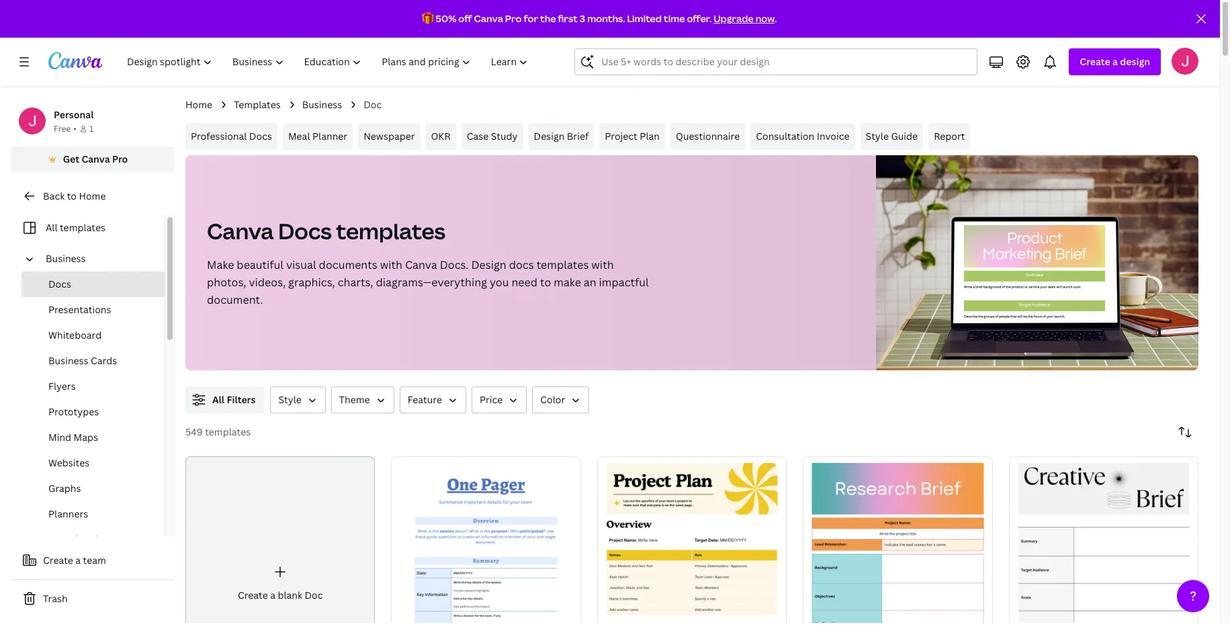 Task type: vqa. For each thing, say whether or not it's contained in the screenshot.
the Theme
yes



Task type: locate. For each thing, give the bounding box(es) containing it.
docs down templates link
[[249, 130, 272, 143]]

0 horizontal spatial create
[[43, 554, 73, 567]]

2 with from the left
[[592, 257, 614, 272]]

templates up make
[[537, 257, 589, 272]]

doc right the blank
[[305, 589, 323, 601]]

0 vertical spatial business
[[302, 98, 342, 111]]

personal
[[54, 108, 94, 121]]

home
[[186, 98, 213, 111], [79, 190, 106, 202]]

create for create a team
[[43, 554, 73, 567]]

1 horizontal spatial with
[[592, 257, 614, 272]]

style button
[[271, 387, 326, 413]]

0 vertical spatial to
[[67, 190, 77, 202]]

2 horizontal spatial docs
[[278, 216, 332, 245]]

limited
[[628, 12, 662, 25]]

canva inside button
[[82, 153, 110, 165]]

a left the blank
[[270, 589, 276, 601]]

0 vertical spatial style
[[866, 130, 889, 143]]

all for all templates
[[46, 221, 57, 234]]

1
[[89, 123, 94, 134]]

0 horizontal spatial design
[[472, 257, 507, 272]]

canva up diagrams—everything
[[405, 257, 437, 272]]

0 horizontal spatial to
[[67, 190, 77, 202]]

create inside button
[[43, 554, 73, 567]]

create a blank doc element
[[186, 456, 375, 623]]

design left brief
[[534, 130, 565, 143]]

style guide
[[866, 130, 918, 143]]

business down all templates
[[46, 252, 86, 265]]

0 vertical spatial doc
[[364, 98, 382, 111]]

a inside dropdown button
[[1113, 55, 1119, 68]]

offer.
[[687, 12, 712, 25]]

Sort by button
[[1172, 419, 1199, 446]]

now
[[756, 12, 775, 25]]

1 horizontal spatial home
[[186, 98, 213, 111]]

with up an
[[592, 257, 614, 272]]

to right back
[[67, 190, 77, 202]]

docs.
[[440, 257, 469, 272]]

canva up the beautiful
[[207, 216, 274, 245]]

1 horizontal spatial create
[[238, 589, 268, 601]]

creative brief doc in black and white grey editorial style image
[[1009, 456, 1199, 623]]

graphs link
[[22, 476, 165, 502]]

templates up documents
[[336, 216, 446, 245]]

1 vertical spatial business link
[[40, 246, 157, 272]]

3
[[580, 12, 586, 25]]

a for design
[[1113, 55, 1119, 68]]

1 horizontal spatial docs
[[249, 130, 272, 143]]

0 horizontal spatial a
[[75, 554, 81, 567]]

docs
[[249, 130, 272, 143], [278, 216, 332, 245], [48, 278, 71, 290]]

pro left for
[[505, 12, 522, 25]]

1 horizontal spatial to
[[540, 275, 551, 290]]

project plan
[[605, 130, 660, 143]]

create left design
[[1081, 55, 1111, 68]]

1 vertical spatial create
[[43, 554, 73, 567]]

beautiful
[[237, 257, 284, 272]]

business
[[302, 98, 342, 111], [46, 252, 86, 265], [48, 354, 88, 367]]

make beautiful visual documents with canva docs. design docs templates with photos, videos, graphics, charts, diagrams—everything you need to make an impactful document.
[[207, 257, 649, 307]]

1 vertical spatial a
[[75, 554, 81, 567]]

to right need
[[540, 275, 551, 290]]

mind maps link
[[22, 425, 165, 450]]

0 horizontal spatial with
[[380, 257, 403, 272]]

pro up back to home "link"
[[112, 153, 128, 165]]

report
[[935, 130, 966, 143]]

0 vertical spatial docs
[[249, 130, 272, 143]]

2 horizontal spatial a
[[1113, 55, 1119, 68]]

0 horizontal spatial style
[[279, 393, 302, 406]]

business link up meal planner
[[302, 97, 342, 112]]

cards
[[91, 354, 117, 367]]

report link
[[929, 123, 971, 150]]

questionnaire
[[676, 130, 740, 143]]

design brief
[[534, 130, 589, 143]]

canva right off
[[474, 12, 504, 25]]

business up meal planner
[[302, 98, 342, 111]]

case
[[467, 130, 489, 143]]

meal planner link
[[283, 123, 353, 150]]

to inside 'make beautiful visual documents with canva docs. design docs templates with photos, videos, graphics, charts, diagrams—everything you need to make an impactful document.'
[[540, 275, 551, 290]]

1 vertical spatial docs
[[278, 216, 332, 245]]

all left filters on the bottom left
[[212, 393, 225, 406]]

color button
[[533, 387, 590, 413]]

create for create a design
[[1081, 55, 1111, 68]]

business link
[[302, 97, 342, 112], [40, 246, 157, 272]]

None search field
[[575, 48, 978, 75]]

style for style guide
[[866, 130, 889, 143]]

0 vertical spatial all
[[46, 221, 57, 234]]

first
[[558, 12, 578, 25]]

1 horizontal spatial all
[[212, 393, 225, 406]]

create a blank doc link
[[186, 456, 375, 623]]

design inside 'make beautiful visual documents with canva docs. design docs templates with photos, videos, graphics, charts, diagrams—everything you need to make an impactful document.'
[[472, 257, 507, 272]]

0 horizontal spatial business link
[[40, 246, 157, 272]]

pro
[[505, 12, 522, 25], [112, 153, 128, 165]]

0 vertical spatial design
[[534, 130, 565, 143]]

diagrams—everything
[[376, 275, 487, 290]]

project plan link
[[600, 123, 666, 150]]

planners link
[[22, 502, 165, 527]]

1 vertical spatial pro
[[112, 153, 128, 165]]

0 vertical spatial business link
[[302, 97, 342, 112]]

guide
[[892, 130, 918, 143]]

style right filters on the bottom left
[[279, 393, 302, 406]]

document.
[[207, 292, 263, 307]]

2 vertical spatial docs
[[48, 278, 71, 290]]

business cards link
[[22, 348, 165, 374]]

with right documents
[[380, 257, 403, 272]]

feature button
[[400, 387, 467, 413]]

create left the blank
[[238, 589, 268, 601]]

impactful
[[599, 275, 649, 290]]

free
[[54, 123, 71, 134]]

0 vertical spatial a
[[1113, 55, 1119, 68]]

a left design
[[1113, 55, 1119, 68]]

docs inside the professional docs link
[[249, 130, 272, 143]]

all filters button
[[186, 387, 265, 413]]

549
[[186, 426, 203, 438]]

planner
[[313, 130, 348, 143]]

Search search field
[[602, 49, 970, 75]]

549 templates
[[186, 426, 251, 438]]

consultation invoice
[[756, 130, 850, 143]]

1 horizontal spatial a
[[270, 589, 276, 601]]

1 vertical spatial design
[[472, 257, 507, 272]]

case study link
[[462, 123, 523, 150]]

docs for canva
[[278, 216, 332, 245]]

2 vertical spatial create
[[238, 589, 268, 601]]

upgrade now button
[[714, 12, 775, 25]]

team
[[83, 554, 106, 567]]

0 horizontal spatial pro
[[112, 153, 128, 165]]

all inside button
[[212, 393, 225, 406]]

theme button
[[331, 387, 394, 413]]

docs up visual
[[278, 216, 332, 245]]

1 vertical spatial home
[[79, 190, 106, 202]]

letterheads
[[48, 533, 103, 546]]

a left team
[[75, 554, 81, 567]]

price
[[480, 393, 503, 406]]

1 vertical spatial doc
[[305, 589, 323, 601]]

0 horizontal spatial doc
[[305, 589, 323, 601]]

study
[[491, 130, 518, 143]]

flyers link
[[22, 374, 165, 399]]

a
[[1113, 55, 1119, 68], [75, 554, 81, 567], [270, 589, 276, 601]]

trash
[[43, 592, 68, 605]]

style inside button
[[279, 393, 302, 406]]

0 horizontal spatial home
[[79, 190, 106, 202]]

1 vertical spatial style
[[279, 393, 302, 406]]

templates inside 'make beautiful visual documents with canva docs. design docs templates with photos, videos, graphics, charts, diagrams—everything you need to make an impactful document.'
[[537, 257, 589, 272]]

design up "you"
[[472, 257, 507, 272]]

style left the guide
[[866, 130, 889, 143]]

design
[[534, 130, 565, 143], [472, 257, 507, 272]]

business link down all templates link
[[40, 246, 157, 272]]

templates down back to home
[[60, 221, 106, 234]]

flyers
[[48, 380, 76, 393]]

filters
[[227, 393, 256, 406]]

maps
[[74, 431, 98, 444]]

2 horizontal spatial create
[[1081, 55, 1111, 68]]

graphs
[[48, 482, 81, 495]]

project plan professional doc in yellow black friendly corporate style image
[[597, 456, 787, 623]]

meal planner
[[288, 130, 348, 143]]

canva
[[474, 12, 504, 25], [82, 153, 110, 165], [207, 216, 274, 245], [405, 257, 437, 272]]

0 vertical spatial create
[[1081, 55, 1111, 68]]

business up flyers at the left of the page
[[48, 354, 88, 367]]

get canva pro
[[63, 153, 128, 165]]

charts,
[[338, 275, 373, 290]]

canva right "get"
[[82, 153, 110, 165]]

doc
[[364, 98, 382, 111], [305, 589, 323, 601]]

1 vertical spatial to
[[540, 275, 551, 290]]

doc up newspaper
[[364, 98, 382, 111]]

whiteboard
[[48, 329, 102, 342]]

invoice
[[817, 130, 850, 143]]

okr link
[[426, 123, 456, 150]]

2 vertical spatial business
[[48, 354, 88, 367]]

all filters
[[212, 393, 256, 406]]

home up all templates link
[[79, 190, 106, 202]]

1 horizontal spatial style
[[866, 130, 889, 143]]

a inside button
[[75, 554, 81, 567]]

0 horizontal spatial all
[[46, 221, 57, 234]]

professional
[[191, 130, 247, 143]]

upgrade
[[714, 12, 754, 25]]

all down back
[[46, 221, 57, 234]]

1 vertical spatial all
[[212, 393, 225, 406]]

create down letterheads
[[43, 554, 73, 567]]

create inside dropdown button
[[1081, 55, 1111, 68]]

2 vertical spatial a
[[270, 589, 276, 601]]

for
[[524, 12, 539, 25]]

canva inside 'make beautiful visual documents with canva docs. design docs templates with photos, videos, graphics, charts, diagrams—everything you need to make an impactful document.'
[[405, 257, 437, 272]]

to
[[67, 190, 77, 202], [540, 275, 551, 290]]

docs up presentations
[[48, 278, 71, 290]]

home up professional
[[186, 98, 213, 111]]

0 vertical spatial pro
[[505, 12, 522, 25]]



Task type: describe. For each thing, give the bounding box(es) containing it.
presentations link
[[22, 297, 165, 323]]

templates down all filters button
[[205, 426, 251, 438]]

mind maps
[[48, 431, 98, 444]]

•
[[73, 123, 77, 134]]

brief
[[567, 130, 589, 143]]

videos,
[[249, 275, 286, 290]]

business inside business cards link
[[48, 354, 88, 367]]

docs for professional
[[249, 130, 272, 143]]

create a design button
[[1070, 48, 1162, 75]]

a for team
[[75, 554, 81, 567]]

templates link
[[234, 97, 281, 112]]

color
[[541, 393, 566, 406]]

photos,
[[207, 275, 246, 290]]

plan
[[640, 130, 660, 143]]

blank
[[278, 589, 303, 601]]

feature
[[408, 393, 442, 406]]

professional docs
[[191, 130, 272, 143]]

months.
[[588, 12, 626, 25]]

price button
[[472, 387, 527, 413]]

newspaper
[[364, 130, 415, 143]]

consultation
[[756, 130, 815, 143]]

0 horizontal spatial docs
[[48, 278, 71, 290]]

trash link
[[11, 586, 175, 612]]

whiteboard link
[[22, 323, 165, 348]]

back to home
[[43, 190, 106, 202]]

theme
[[339, 393, 370, 406]]

james peterson image
[[1172, 48, 1199, 75]]

graphics,
[[288, 275, 335, 290]]

design
[[1121, 55, 1151, 68]]

one pager doc in black and white blue light blue classic professional style image
[[392, 456, 581, 623]]

research brief doc in orange teal pink soft pastels style image
[[803, 456, 993, 623]]

websites
[[48, 456, 90, 469]]

okr
[[431, 130, 451, 143]]

mind
[[48, 431, 71, 444]]

presentations
[[48, 303, 111, 316]]

🎁
[[422, 12, 434, 25]]

canva docs templates
[[207, 216, 446, 245]]

business cards
[[48, 354, 117, 367]]

make
[[207, 257, 234, 272]]

templates
[[234, 98, 281, 111]]

create a design
[[1081, 55, 1151, 68]]

planners
[[48, 508, 88, 520]]

1 horizontal spatial business link
[[302, 97, 342, 112]]

style for style
[[279, 393, 302, 406]]

get canva pro button
[[11, 147, 175, 172]]

style guide link
[[861, 123, 924, 150]]

create a blank doc
[[238, 589, 323, 601]]

pro inside get canva pro button
[[112, 153, 128, 165]]

questionnaire link
[[671, 123, 746, 150]]

1 horizontal spatial design
[[534, 130, 565, 143]]

letterheads link
[[22, 527, 165, 553]]

1 vertical spatial business
[[46, 252, 86, 265]]

project
[[605, 130, 638, 143]]

top level navigation element
[[118, 48, 540, 75]]

websites link
[[22, 450, 165, 476]]

an
[[584, 275, 597, 290]]

prototypes
[[48, 405, 99, 418]]

a for blank
[[270, 589, 276, 601]]

visual
[[286, 257, 316, 272]]

back to home link
[[11, 183, 175, 210]]

the
[[540, 12, 556, 25]]

.
[[775, 12, 777, 25]]

you
[[490, 275, 509, 290]]

documents
[[319, 257, 378, 272]]

back
[[43, 190, 65, 202]]

docs
[[509, 257, 534, 272]]

consultation invoice link
[[751, 123, 855, 150]]

1 horizontal spatial pro
[[505, 12, 522, 25]]

create for create a blank doc
[[238, 589, 268, 601]]

get
[[63, 153, 79, 165]]

all for all filters
[[212, 393, 225, 406]]

prototypes link
[[22, 399, 165, 425]]

1 with from the left
[[380, 257, 403, 272]]

design brief link
[[529, 123, 595, 150]]

time
[[664, 12, 685, 25]]

to inside "link"
[[67, 190, 77, 202]]

create a team
[[43, 554, 106, 567]]

1 horizontal spatial doc
[[364, 98, 382, 111]]

all templates
[[46, 221, 106, 234]]

0 vertical spatial home
[[186, 98, 213, 111]]

professional docs link
[[186, 123, 278, 150]]

newspaper link
[[358, 123, 421, 150]]

home inside "link"
[[79, 190, 106, 202]]

home link
[[186, 97, 213, 112]]



